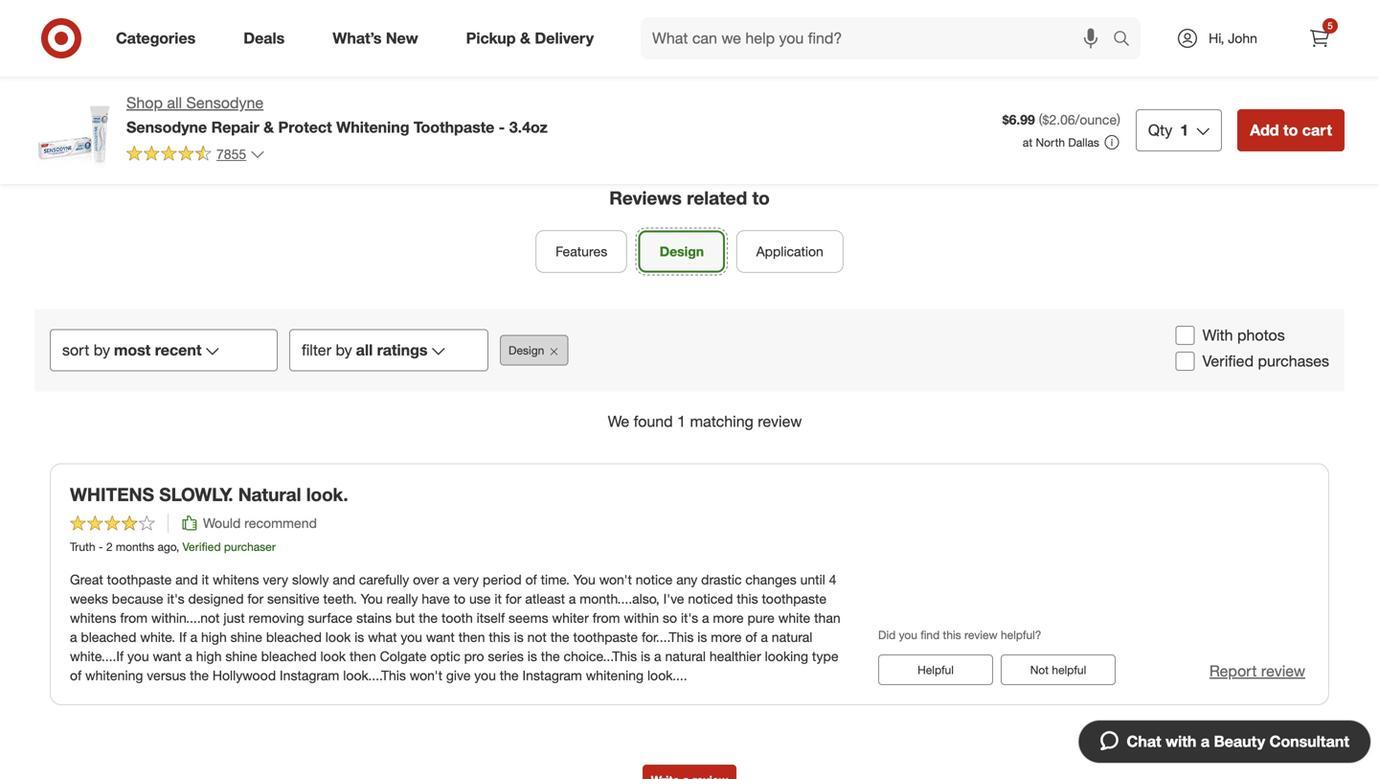 Task type: vqa. For each thing, say whether or not it's contained in the screenshot.
the season. at left
no



Task type: describe. For each thing, give the bounding box(es) containing it.
search button
[[1105, 17, 1151, 63]]

0 vertical spatial more
[[713, 610, 744, 626]]

0 horizontal spatial design
[[509, 343, 545, 358]]

1 vertical spatial all
[[356, 341, 373, 359]]

carefully
[[359, 571, 409, 588]]

tooth
[[442, 610, 473, 626]]

look.
[[306, 483, 348, 505]]

not helpful
[[1031, 663, 1087, 677]]

designed
[[188, 590, 244, 607]]

at
[[1023, 135, 1033, 149]]

with
[[1166, 732, 1197, 751]]

deals
[[244, 29, 285, 48]]

0 horizontal spatial verified
[[183, 540, 221, 554]]

changes
[[746, 571, 797, 588]]

0 horizontal spatial whitens
[[70, 610, 116, 626]]

1 whitening from the left
[[85, 667, 143, 684]]

0 horizontal spatial this
[[489, 629, 511, 646]]

2 horizontal spatial of
[[746, 629, 758, 646]]

a down pure
[[761, 629, 768, 646]]

notice
[[636, 571, 673, 588]]

1 vertical spatial more
[[711, 629, 742, 646]]

you down but on the bottom of page
[[401, 629, 423, 646]]

period
[[483, 571, 522, 588]]

months
[[116, 540, 154, 554]]

(
[[1040, 111, 1043, 128]]

0 horizontal spatial 1
[[678, 412, 686, 431]]

)
[[1118, 111, 1121, 128]]

than
[[815, 610, 841, 626]]

1 vertical spatial shine
[[226, 648, 258, 665]]

pure
[[748, 610, 775, 626]]

1 for from the left
[[248, 590, 264, 607]]

1 horizontal spatial verified
[[1203, 352, 1255, 370]]

seems
[[509, 610, 549, 626]]

,
[[176, 540, 179, 554]]

helpful button
[[879, 655, 994, 685]]

you down the pro
[[475, 667, 496, 684]]

1 horizontal spatial this
[[737, 590, 759, 607]]

not helpful button
[[1001, 655, 1116, 685]]

reviews related to
[[610, 187, 770, 209]]

noticed
[[688, 590, 733, 607]]

if
[[179, 629, 187, 646]]

chat with a beauty consultant button
[[1079, 720, 1372, 764]]

not
[[1031, 663, 1049, 677]]

a right if
[[190, 629, 198, 646]]

0 horizontal spatial it's
[[167, 590, 185, 607]]

series
[[488, 648, 524, 665]]

review inside button
[[1262, 662, 1306, 681]]

a down if
[[185, 648, 193, 665]]

atleast
[[525, 590, 565, 607]]

versus
[[147, 667, 186, 684]]

what's
[[333, 29, 382, 48]]

delivery
[[535, 29, 594, 48]]

not
[[528, 629, 547, 646]]

1 horizontal spatial design
[[660, 243, 704, 260]]

0 vertical spatial then
[[459, 629, 485, 646]]

1 vertical spatial high
[[196, 648, 222, 665]]

is right for....this
[[698, 629, 708, 646]]

2 for from the left
[[506, 590, 522, 607]]

application button
[[737, 231, 844, 273]]

1 vertical spatial toothpaste
[[762, 590, 827, 607]]

1 vertical spatial look
[[321, 648, 346, 665]]

white.
[[140, 629, 175, 646]]

truth - 2 months ago , verified purchaser
[[70, 540, 276, 554]]

0 vertical spatial toothpaste
[[107, 571, 172, 588]]

a up look....
[[655, 648, 662, 665]]

review for this
[[965, 628, 998, 642]]

2 very from the left
[[454, 571, 479, 588]]

dallas
[[1069, 135, 1100, 149]]

is down not
[[528, 648, 538, 665]]

north
[[1036, 135, 1066, 149]]

matching
[[690, 412, 754, 431]]

0 horizontal spatial won't
[[410, 667, 443, 684]]

we found 1 matching review
[[608, 412, 802, 431]]

a inside button
[[1202, 732, 1210, 751]]

within....not
[[151, 610, 220, 626]]

hi,
[[1209, 30, 1225, 46]]

0 vertical spatial natural
[[772, 629, 813, 646]]

chat
[[1127, 732, 1162, 751]]

1 horizontal spatial 1
[[1181, 121, 1189, 139]]

2 vertical spatial toothpaste
[[574, 629, 638, 646]]

slowly.
[[159, 483, 233, 505]]

1 vertical spatial -
[[99, 540, 103, 554]]

you down white.
[[128, 648, 149, 665]]

2 horizontal spatial this
[[944, 628, 962, 642]]

0 vertical spatial want
[[426, 629, 455, 646]]

but
[[396, 610, 415, 626]]

over
[[413, 571, 439, 588]]

slowly
[[292, 571, 329, 588]]

teeth.
[[323, 590, 357, 607]]

with
[[1203, 326, 1234, 345]]

look....
[[648, 667, 688, 684]]

john
[[1229, 30, 1258, 46]]

hollywood
[[213, 667, 276, 684]]

0 horizontal spatial design button
[[500, 335, 569, 366]]

all inside shop all sensodyne sensodyne repair & protect whitening toothpaste - 3.4oz
[[167, 93, 182, 112]]

1 instagram from the left
[[280, 667, 340, 684]]

1 vertical spatial natural
[[665, 648, 706, 665]]

have
[[422, 590, 450, 607]]

itself
[[477, 610, 505, 626]]

1 vertical spatial to
[[753, 187, 770, 209]]

repair
[[211, 118, 259, 136]]

& inside the pickup & delivery link
[[520, 29, 531, 48]]

the down have on the bottom left
[[419, 610, 438, 626]]

features
[[556, 243, 608, 260]]

reset filters button
[[654, 29, 726, 48]]

qty
[[1149, 121, 1173, 139]]

categories
[[116, 29, 196, 48]]

image of sensodyne repair & protect whitening toothpaste - 3.4oz image
[[34, 92, 111, 169]]

add to cart
[[1251, 121, 1333, 139]]

would
[[203, 515, 241, 531]]

would recommend
[[203, 515, 317, 531]]

reviews
[[610, 187, 682, 209]]

Verified purchases checkbox
[[1176, 352, 1196, 371]]

2 whitening from the left
[[586, 667, 644, 684]]

$6.99 ( $2.06 /ounce )
[[1003, 111, 1121, 128]]

to inside great toothpaste and it whitens very slowly and carefully over a very period of time. you won't notice any drastic changes until 4 weeks because it's designed for sensitive teeth. you really have to use it for atleast a month....also, i've noticed this toothpaste whitens from within....not just removing surface stains but the tooth itself seems whiter from within so it's a more pure white than a bleached white. if a high shine bleached look is what you want then this is not the toothpaste for....this is more of a natural white....if you want a high shine bleached look then colgate optic pro series is the choice...this is a natural healthier looking type of whitening versus the hollywood instagram look....this won't give you the instagram whitening look....
[[454, 590, 466, 607]]

within
[[624, 610, 659, 626]]

$2.06
[[1043, 111, 1076, 128]]

3.4oz
[[510, 118, 548, 136]]

by for sort by
[[94, 341, 110, 359]]

1 horizontal spatial won't
[[600, 571, 632, 588]]

photos
[[1238, 326, 1286, 345]]

0 horizontal spatial then
[[350, 648, 376, 665]]

at north dallas
[[1023, 135, 1100, 149]]

is up look....
[[641, 648, 651, 665]]

- inside shop all sensodyne sensodyne repair & protect whitening toothpaste - 3.4oz
[[499, 118, 505, 136]]

truth
[[70, 540, 95, 554]]

whitening
[[336, 118, 410, 136]]



Task type: locate. For each thing, give the bounding box(es) containing it.
1 horizontal spatial review
[[965, 628, 998, 642]]

shop
[[126, 93, 163, 112]]

natural
[[772, 629, 813, 646], [665, 648, 706, 665]]

0 vertical spatial high
[[201, 629, 227, 646]]

2 vertical spatial review
[[1262, 662, 1306, 681]]

1 horizontal spatial instagram
[[523, 667, 582, 684]]

2 horizontal spatial to
[[1284, 121, 1299, 139]]

this up pure
[[737, 590, 759, 607]]

whitens
[[70, 483, 154, 505]]

0 horizontal spatial you
[[361, 590, 383, 607]]

surface
[[308, 610, 353, 626]]

0 horizontal spatial and
[[176, 571, 198, 588]]

0 horizontal spatial by
[[94, 341, 110, 359]]

toothpaste up because
[[107, 571, 172, 588]]

add
[[1251, 121, 1280, 139]]

it up designed on the left
[[202, 571, 209, 588]]

1 horizontal spatial and
[[333, 571, 356, 588]]

verified
[[1203, 352, 1255, 370], [183, 540, 221, 554]]

0 vertical spatial you
[[574, 571, 596, 588]]

toothpaste up choice...this
[[574, 629, 638, 646]]

0 horizontal spatial very
[[263, 571, 288, 588]]

0 vertical spatial design button
[[639, 231, 726, 273]]

cart
[[1303, 121, 1333, 139]]

optic
[[431, 648, 461, 665]]

of
[[526, 571, 537, 588], [746, 629, 758, 646], [70, 667, 82, 684]]

0 horizontal spatial &
[[264, 118, 274, 136]]

1 vertical spatial review
[[965, 628, 998, 642]]

to right add at the top
[[1284, 121, 1299, 139]]

a up 'white....if'
[[70, 629, 77, 646]]

0 horizontal spatial for
[[248, 590, 264, 607]]

sensitive
[[267, 590, 320, 607]]

1 horizontal spatial design button
[[639, 231, 726, 273]]

2 instagram from the left
[[523, 667, 582, 684]]

to inside button
[[1284, 121, 1299, 139]]

toothpaste up white in the bottom right of the page
[[762, 590, 827, 607]]

this right 'find'
[[944, 628, 962, 642]]

1 right found on the left
[[678, 412, 686, 431]]

recent
[[155, 341, 202, 359]]

from down month....also,
[[593, 610, 620, 626]]

shine down "just"
[[231, 629, 263, 646]]

search
[[1105, 31, 1151, 49]]

whitening down choice...this
[[586, 667, 644, 684]]

sensodyne
[[186, 93, 264, 112], [126, 118, 207, 136]]

a right with
[[1202, 732, 1210, 751]]

related
[[687, 187, 748, 209]]

natural
[[238, 483, 301, 505]]

you up stains in the left bottom of the page
[[361, 590, 383, 607]]

it's up within....not
[[167, 590, 185, 607]]

healthier
[[710, 648, 762, 665]]

ratings
[[377, 341, 428, 359]]

1 horizontal spatial of
[[526, 571, 537, 588]]

7855
[[217, 146, 246, 162]]

0 horizontal spatial from
[[120, 610, 148, 626]]

it right use
[[495, 590, 502, 607]]

more up healthier
[[711, 629, 742, 646]]

and down ,
[[176, 571, 198, 588]]

review left helpful?
[[965, 628, 998, 642]]

2 horizontal spatial review
[[1262, 662, 1306, 681]]

0 horizontal spatial instagram
[[280, 667, 340, 684]]

then up look....this
[[350, 648, 376, 665]]

0 horizontal spatial want
[[153, 648, 182, 665]]

won't up month....also,
[[600, 571, 632, 588]]

white....if
[[70, 648, 124, 665]]

0 vertical spatial of
[[526, 571, 537, 588]]

you right "did"
[[899, 628, 918, 642]]

review for matching
[[758, 412, 802, 431]]

verified right ,
[[183, 540, 221, 554]]

natural down for....this
[[665, 648, 706, 665]]

0 vertical spatial sensodyne
[[186, 93, 264, 112]]

want up optic
[[426, 629, 455, 646]]

want
[[426, 629, 455, 646], [153, 648, 182, 665]]

0 vertical spatial look
[[326, 629, 351, 646]]

by right filter
[[336, 341, 352, 359]]

1 vertical spatial whitens
[[70, 610, 116, 626]]

$6.99
[[1003, 111, 1036, 128]]

choice...this
[[564, 648, 637, 665]]

any
[[677, 571, 698, 588]]

this
[[737, 590, 759, 607], [944, 628, 962, 642], [489, 629, 511, 646]]

use
[[470, 590, 491, 607]]

all right 'shop'
[[167, 93, 182, 112]]

sensodyne up the repair on the top of the page
[[186, 93, 264, 112]]

instagram down not
[[523, 667, 582, 684]]

What can we help you find? suggestions appear below search field
[[641, 17, 1118, 59]]

consultant
[[1270, 732, 1350, 751]]

to right related
[[753, 187, 770, 209]]

most
[[114, 341, 151, 359]]

0 vertical spatial it's
[[167, 590, 185, 607]]

0 horizontal spatial all
[[167, 93, 182, 112]]

report
[[1210, 662, 1258, 681]]

2 vertical spatial of
[[70, 667, 82, 684]]

1 vertical spatial of
[[746, 629, 758, 646]]

1 horizontal spatial toothpaste
[[574, 629, 638, 646]]

1 horizontal spatial you
[[574, 571, 596, 588]]

review right report
[[1262, 662, 1306, 681]]

all left ratings
[[356, 341, 373, 359]]

because
[[112, 590, 163, 607]]

5
[[1328, 20, 1334, 32]]

the
[[419, 610, 438, 626], [551, 629, 570, 646], [541, 648, 560, 665], [190, 667, 209, 684], [500, 667, 519, 684]]

looking
[[765, 648, 809, 665]]

0 horizontal spatial it
[[202, 571, 209, 588]]

whitens up designed on the left
[[213, 571, 259, 588]]

1 horizontal spatial all
[[356, 341, 373, 359]]

2 by from the left
[[336, 341, 352, 359]]

1 horizontal spatial -
[[499, 118, 505, 136]]

more down noticed at the bottom of the page
[[713, 610, 744, 626]]

& right pickup
[[520, 29, 531, 48]]

0 vertical spatial to
[[1284, 121, 1299, 139]]

shine
[[231, 629, 263, 646], [226, 648, 258, 665]]

verified down with
[[1203, 352, 1255, 370]]

1 horizontal spatial whitens
[[213, 571, 259, 588]]

high
[[201, 629, 227, 646], [196, 648, 222, 665]]

0 horizontal spatial to
[[454, 590, 466, 607]]

reset
[[654, 30, 689, 47]]

stains
[[357, 610, 392, 626]]

1 horizontal spatial it
[[495, 590, 502, 607]]

of down pure
[[746, 629, 758, 646]]

find
[[921, 628, 940, 642]]

1 vertical spatial it's
[[681, 610, 699, 626]]

0 vertical spatial design
[[660, 243, 704, 260]]

whiter
[[552, 610, 589, 626]]

2 from from the left
[[593, 610, 620, 626]]

won't down optic
[[410, 667, 443, 684]]

beauty
[[1215, 732, 1266, 751]]

1 horizontal spatial whitening
[[586, 667, 644, 684]]

protect
[[278, 118, 332, 136]]

whitens down weeks
[[70, 610, 116, 626]]

high up 'hollywood'
[[196, 648, 222, 665]]

a up whiter
[[569, 590, 576, 607]]

what's new link
[[316, 17, 442, 59]]

then up the pro
[[459, 629, 485, 646]]

weeks
[[70, 590, 108, 607]]

1 horizontal spatial it's
[[681, 610, 699, 626]]

1 vertical spatial won't
[[410, 667, 443, 684]]

1 vertical spatial verified
[[183, 540, 221, 554]]

really
[[387, 590, 418, 607]]

did you find this review helpful?
[[879, 628, 1042, 642]]

1 vertical spatial design button
[[500, 335, 569, 366]]

it's
[[167, 590, 185, 607], [681, 610, 699, 626]]

1 vertical spatial want
[[153, 648, 182, 665]]

qty 1
[[1149, 121, 1189, 139]]

won't
[[600, 571, 632, 588], [410, 667, 443, 684]]

filters
[[693, 30, 726, 47]]

report review button
[[1210, 660, 1306, 682]]

with photos
[[1203, 326, 1286, 345]]

to up tooth
[[454, 590, 466, 607]]

- left 2
[[99, 540, 103, 554]]

drastic
[[702, 571, 742, 588]]

is left not
[[514, 629, 524, 646]]

1 vertical spatial it
[[495, 590, 502, 607]]

0 vertical spatial &
[[520, 29, 531, 48]]

0 horizontal spatial toothpaste
[[107, 571, 172, 588]]

it's right the so
[[681, 610, 699, 626]]

1 horizontal spatial natural
[[772, 629, 813, 646]]

&
[[520, 29, 531, 48], [264, 118, 274, 136]]

4
[[830, 571, 837, 588]]

look
[[326, 629, 351, 646], [321, 648, 346, 665]]

what's new
[[333, 29, 418, 48]]

deals link
[[227, 17, 309, 59]]

2 and from the left
[[333, 571, 356, 588]]

1 horizontal spatial to
[[753, 187, 770, 209]]

0 vertical spatial won't
[[600, 571, 632, 588]]

shop all sensodyne sensodyne repair & protect whitening toothpaste - 3.4oz
[[126, 93, 548, 136]]

1 horizontal spatial from
[[593, 610, 620, 626]]

purchaser
[[224, 540, 276, 554]]

1 vertical spatial &
[[264, 118, 274, 136]]

7855 link
[[126, 145, 266, 167]]

sensodyne down 'shop'
[[126, 118, 207, 136]]

from down because
[[120, 610, 148, 626]]

high down "just"
[[201, 629, 227, 646]]

1 vertical spatial sensodyne
[[126, 118, 207, 136]]

whitening down 'white....if'
[[85, 667, 143, 684]]

very up use
[[454, 571, 479, 588]]

for up removing
[[248, 590, 264, 607]]

by for filter by
[[336, 341, 352, 359]]

review right matching
[[758, 412, 802, 431]]

1 horizontal spatial then
[[459, 629, 485, 646]]

1 very from the left
[[263, 571, 288, 588]]

of down 'white....if'
[[70, 667, 82, 684]]

0 vertical spatial 1
[[1181, 121, 1189, 139]]

want up the versus
[[153, 648, 182, 665]]

and up teeth.
[[333, 571, 356, 588]]

chat with a beauty consultant
[[1127, 732, 1350, 751]]

hi, john
[[1209, 30, 1258, 46]]

1 vertical spatial then
[[350, 648, 376, 665]]

give
[[446, 667, 471, 684]]

0 vertical spatial review
[[758, 412, 802, 431]]

1 from from the left
[[120, 610, 148, 626]]

a right over
[[443, 571, 450, 588]]

natural down white in the bottom right of the page
[[772, 629, 813, 646]]

pickup & delivery link
[[450, 17, 618, 59]]

filter by all ratings
[[302, 341, 428, 359]]

5 link
[[1299, 17, 1342, 59]]

0 vertical spatial whitens
[[213, 571, 259, 588]]

1 by from the left
[[94, 341, 110, 359]]

0 horizontal spatial of
[[70, 667, 82, 684]]

month....also,
[[580, 590, 660, 607]]

2 horizontal spatial toothpaste
[[762, 590, 827, 607]]

1 and from the left
[[176, 571, 198, 588]]

1 right the qty on the top right
[[1181, 121, 1189, 139]]

you right time.
[[574, 571, 596, 588]]

filter
[[302, 341, 332, 359]]

a down noticed at the bottom of the page
[[702, 610, 710, 626]]

1 horizontal spatial for
[[506, 590, 522, 607]]

instagram down 'surface'
[[280, 667, 340, 684]]

shine up 'hollywood'
[[226, 648, 258, 665]]

toothpaste
[[107, 571, 172, 588], [762, 590, 827, 607], [574, 629, 638, 646]]

very up sensitive
[[263, 571, 288, 588]]

did
[[879, 628, 896, 642]]

whitens slowly. natural look.
[[70, 483, 348, 505]]

0 vertical spatial it
[[202, 571, 209, 588]]

0 horizontal spatial natural
[[665, 648, 706, 665]]

0 vertical spatial verified
[[1203, 352, 1255, 370]]

just
[[224, 610, 245, 626]]

& inside shop all sensodyne sensodyne repair & protect whitening toothpaste - 3.4oz
[[264, 118, 274, 136]]

0 horizontal spatial -
[[99, 540, 103, 554]]

1 vertical spatial you
[[361, 590, 383, 607]]

verified purchases
[[1203, 352, 1330, 370]]

/ounce
[[1076, 111, 1118, 128]]

the down series
[[500, 667, 519, 684]]

for down period
[[506, 590, 522, 607]]

the right the versus
[[190, 667, 209, 684]]

by right sort
[[94, 341, 110, 359]]

With photos checkbox
[[1176, 326, 1196, 345]]

this up series
[[489, 629, 511, 646]]

recommend
[[245, 515, 317, 531]]

of up atleast
[[526, 571, 537, 588]]

the down not
[[541, 648, 560, 665]]

& right the repair on the top of the page
[[264, 118, 274, 136]]

1 horizontal spatial &
[[520, 29, 531, 48]]

1 horizontal spatial by
[[336, 341, 352, 359]]

the down whiter
[[551, 629, 570, 646]]

reset filters
[[654, 30, 726, 47]]

found
[[634, 412, 673, 431]]

0 vertical spatial -
[[499, 118, 505, 136]]

whitening
[[85, 667, 143, 684], [586, 667, 644, 684]]

- left "3.4oz"
[[499, 118, 505, 136]]

0 vertical spatial all
[[167, 93, 182, 112]]

is left what
[[355, 629, 364, 646]]

1 vertical spatial 1
[[678, 412, 686, 431]]

white
[[779, 610, 811, 626]]

0 vertical spatial shine
[[231, 629, 263, 646]]



